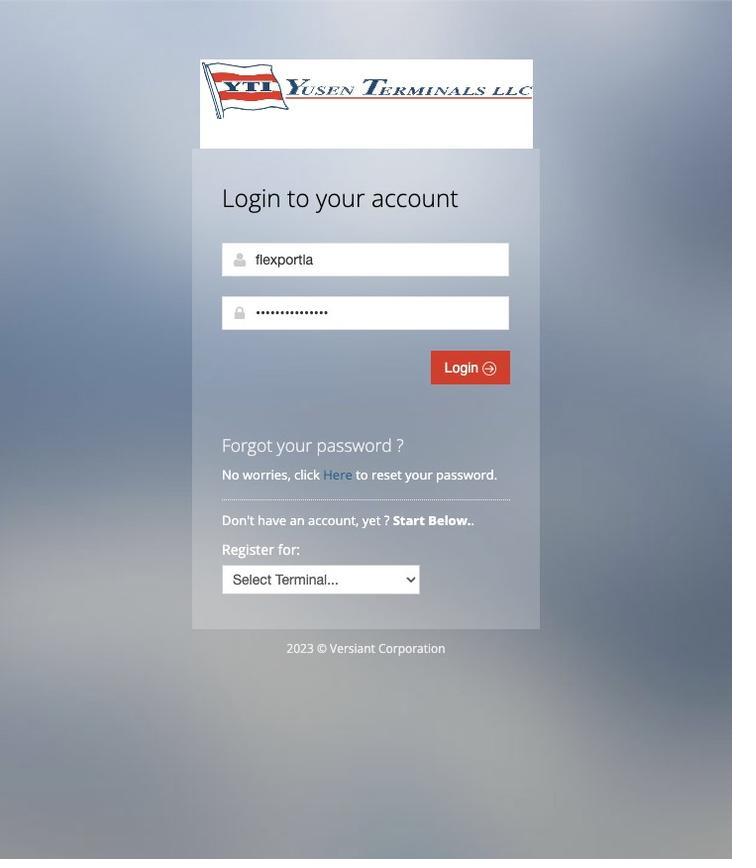 Task type: describe. For each thing, give the bounding box(es) containing it.
here link
[[323, 466, 352, 484]]

0 horizontal spatial ?
[[384, 511, 390, 529]]

Username text field
[[222, 243, 509, 276]]

forgot
[[222, 433, 273, 457]]

password
[[317, 433, 392, 457]]

have
[[258, 511, 286, 529]]

corporation
[[378, 640, 446, 657]]

2 horizontal spatial your
[[405, 466, 433, 484]]

©
[[317, 640, 327, 657]]

user image
[[232, 252, 248, 268]]

Password password field
[[222, 296, 509, 330]]

account
[[371, 181, 458, 214]]

login for login to your account
[[222, 181, 281, 214]]

below.
[[428, 511, 471, 529]]

an
[[290, 511, 305, 529]]

register for:
[[222, 540, 300, 559]]

no
[[222, 466, 239, 484]]

swapright image
[[483, 362, 496, 376]]

to inside forgot your password ? no worries, click here to reset your password.
[[356, 466, 368, 484]]

worries,
[[243, 466, 291, 484]]

1 horizontal spatial your
[[316, 181, 365, 214]]

login to your account
[[222, 181, 458, 214]]

lock image
[[232, 305, 248, 321]]

here
[[323, 466, 352, 484]]

versiant
[[330, 640, 375, 657]]

login for login
[[445, 360, 483, 376]]

account,
[[308, 511, 359, 529]]



Task type: locate. For each thing, give the bounding box(es) containing it.
start
[[393, 511, 425, 529]]

0 vertical spatial your
[[316, 181, 365, 214]]

0 vertical spatial login
[[222, 181, 281, 214]]

2023
[[287, 640, 314, 657]]

2 vertical spatial your
[[405, 466, 433, 484]]

? right yet
[[384, 511, 390, 529]]

click
[[294, 466, 320, 484]]

don't have an account, yet ? start below. .
[[222, 511, 478, 529]]

yet
[[362, 511, 381, 529]]

don't
[[222, 511, 254, 529]]

1 vertical spatial ?
[[384, 511, 390, 529]]

0 vertical spatial to
[[287, 181, 310, 214]]

forgot your password ? no worries, click here to reset your password.
[[222, 433, 498, 484]]

2023 © versiant corporation
[[287, 640, 446, 657]]

1 horizontal spatial ?
[[397, 433, 404, 457]]

to up username text field
[[287, 181, 310, 214]]

your up username text field
[[316, 181, 365, 214]]

reset
[[372, 466, 402, 484]]

your right reset
[[405, 466, 433, 484]]

1 vertical spatial login
[[445, 360, 483, 376]]

0 horizontal spatial to
[[287, 181, 310, 214]]

login button
[[431, 351, 510, 384]]

?
[[397, 433, 404, 457], [384, 511, 390, 529]]

0 horizontal spatial your
[[277, 433, 312, 457]]

your
[[316, 181, 365, 214], [277, 433, 312, 457], [405, 466, 433, 484]]

.
[[471, 511, 475, 529]]

your up click
[[277, 433, 312, 457]]

login
[[222, 181, 281, 214], [445, 360, 483, 376]]

register
[[222, 540, 274, 559]]

? up reset
[[397, 433, 404, 457]]

1 vertical spatial to
[[356, 466, 368, 484]]

login inside button
[[445, 360, 483, 376]]

0 vertical spatial ?
[[397, 433, 404, 457]]

password.
[[436, 466, 498, 484]]

? inside forgot your password ? no worries, click here to reset your password.
[[397, 433, 404, 457]]

to
[[287, 181, 310, 214], [356, 466, 368, 484]]

0 horizontal spatial login
[[222, 181, 281, 214]]

1 horizontal spatial login
[[445, 360, 483, 376]]

1 horizontal spatial to
[[356, 466, 368, 484]]

to right the here link
[[356, 466, 368, 484]]

for:
[[278, 540, 300, 559]]

1 vertical spatial your
[[277, 433, 312, 457]]



Task type: vqa. For each thing, say whether or not it's contained in the screenshot.
the leftmost the for
no



